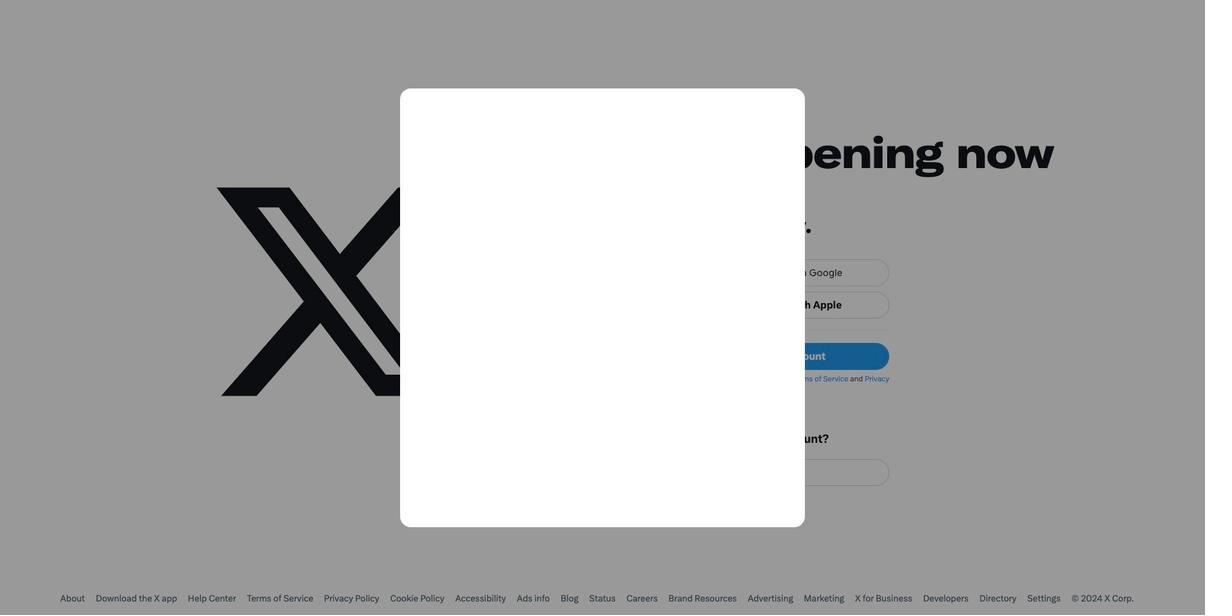 Task type: locate. For each thing, give the bounding box(es) containing it.
group
[[0, 0, 1206, 615]]

dialog
[[0, 0, 1206, 615]]



Task type: describe. For each thing, give the bounding box(es) containing it.
footer navigation
[[0, 583, 1206, 615]]



Task type: vqa. For each thing, say whether or not it's contained in the screenshot.
@MariaWilli53308
no



